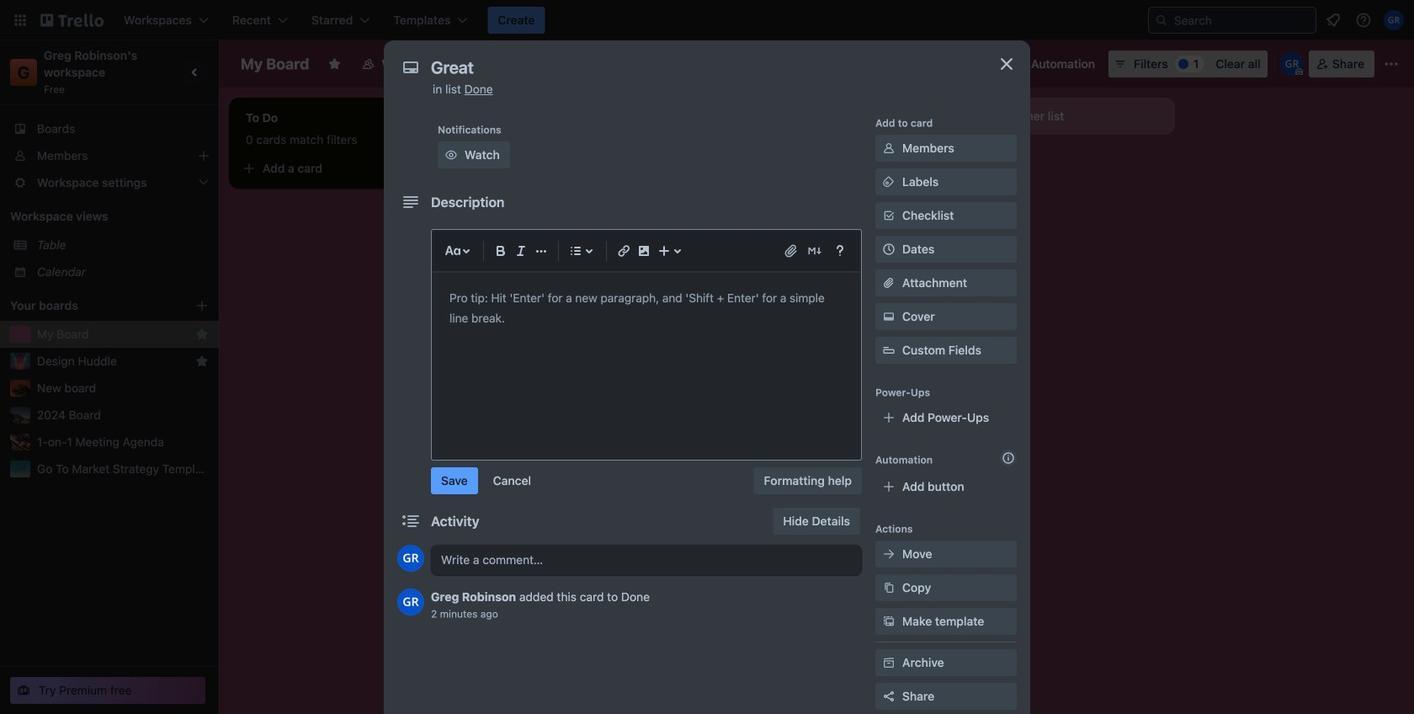 Task type: locate. For each thing, give the bounding box(es) containing it.
5 sm image from the top
[[881, 613, 898, 630]]

open information menu image
[[1356, 12, 1373, 29]]

view markdown image
[[807, 243, 824, 259]]

sm image
[[1008, 51, 1032, 74], [443, 147, 460, 163], [881, 173, 898, 190], [881, 654, 898, 671]]

1 horizontal spatial create from template… image
[[909, 200, 923, 214]]

None text field
[[423, 52, 979, 83]]

greg robinson (gregrobinson96) image up greg robinson (gregrobinson96) image
[[397, 545, 424, 572]]

starred icon image
[[195, 328, 209, 341], [195, 355, 209, 368]]

create from template… image
[[431, 162, 445, 175], [909, 200, 923, 214]]

greg robinson (gregrobinson96) image
[[397, 589, 424, 616]]

bold ⌘b image
[[491, 241, 511, 261]]

create from template… image up text styles icon
[[431, 162, 445, 175]]

2 vertical spatial greg robinson (gregrobinson96) image
[[397, 545, 424, 572]]

0 horizontal spatial create from template… image
[[431, 162, 445, 175]]

2 sm image from the top
[[881, 308, 898, 325]]

4 sm image from the top
[[881, 579, 898, 596]]

text formatting group
[[491, 241, 552, 261]]

Main content area, start typing to enter text. text field
[[450, 288, 844, 328]]

1 vertical spatial create from template… image
[[909, 200, 923, 214]]

link ⌘k image
[[614, 241, 634, 261]]

greg robinson (gregrobinson96) image right open information menu image
[[1384, 10, 1405, 30]]

2 starred icon image from the top
[[195, 355, 209, 368]]

greg robinson (gregrobinson96) image down "search" field
[[1281, 52, 1304, 76]]

add board image
[[195, 299, 209, 312]]

1 vertical spatial starred icon image
[[195, 355, 209, 368]]

sm image
[[881, 140, 898, 157], [881, 308, 898, 325], [881, 546, 898, 563], [881, 579, 898, 596], [881, 613, 898, 630]]

editor toolbar
[[440, 237, 854, 264]]

greg robinson (gregrobinson96) image
[[1384, 10, 1405, 30], [1281, 52, 1304, 76], [397, 545, 424, 572]]

0 notifications image
[[1324, 10, 1344, 30]]

0 vertical spatial greg robinson (gregrobinson96) image
[[1384, 10, 1405, 30]]

0 vertical spatial starred icon image
[[195, 328, 209, 341]]

3 sm image from the top
[[881, 546, 898, 563]]

0 vertical spatial create from template… image
[[431, 162, 445, 175]]

image image
[[634, 241, 654, 261]]

text styles image
[[443, 241, 463, 261]]

0 horizontal spatial greg robinson (gregrobinson96) image
[[397, 545, 424, 572]]

attach and insert link image
[[783, 243, 800, 259]]

Write a comment text field
[[431, 545, 862, 575]]

1 horizontal spatial greg robinson (gregrobinson96) image
[[1281, 52, 1304, 76]]

create from template… image down edit card icon
[[909, 200, 923, 214]]

2 horizontal spatial greg robinson (gregrobinson96) image
[[1384, 10, 1405, 30]]



Task type: vqa. For each thing, say whether or not it's contained in the screenshot.
More formatting icon
yes



Task type: describe. For each thing, give the bounding box(es) containing it.
edit card image
[[908, 163, 921, 176]]

more formatting image
[[531, 241, 552, 261]]

primary element
[[0, 0, 1415, 40]]

close dialog image
[[997, 54, 1017, 74]]

search image
[[1155, 13, 1169, 27]]

italic ⌘i image
[[511, 241, 531, 261]]

lists image
[[566, 241, 586, 261]]

1 vertical spatial greg robinson (gregrobinson96) image
[[1281, 52, 1304, 76]]

open help dialog image
[[830, 241, 851, 261]]

Board name text field
[[232, 51, 318, 77]]

star or unstar board image
[[328, 57, 341, 71]]

Search field
[[1169, 8, 1316, 32]]

1 sm image from the top
[[881, 140, 898, 157]]

1 starred icon image from the top
[[195, 328, 209, 341]]

your boards with 6 items element
[[10, 296, 170, 316]]

show menu image
[[1384, 56, 1400, 72]]



